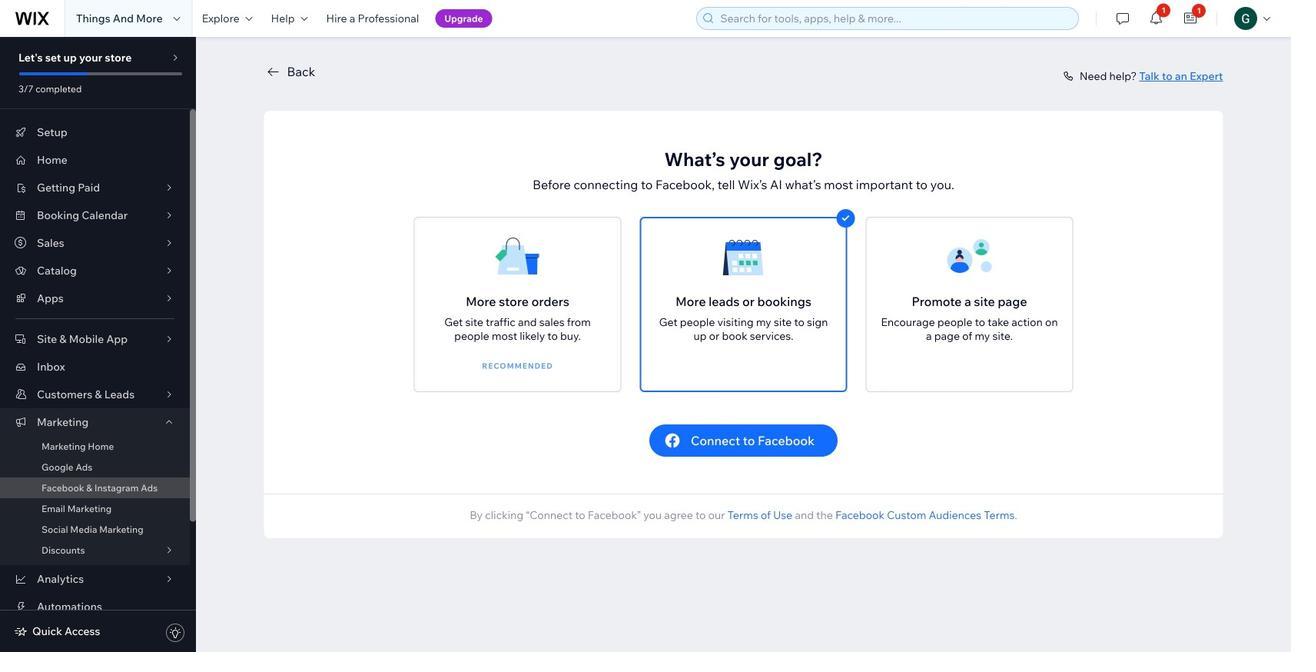 Task type: describe. For each thing, give the bounding box(es) containing it.
sidebar element
[[0, 37, 196, 652]]

Search for tools, apps, help & more... field
[[716, 8, 1074, 29]]



Task type: locate. For each thing, give the bounding box(es) containing it.
2 ad goal image from the left
[[721, 234, 767, 280]]

1 horizontal spatial ad goal image
[[721, 234, 767, 280]]

1 ad goal image from the left
[[495, 234, 541, 280]]

2 horizontal spatial ad goal image
[[947, 234, 993, 280]]

ad goal image
[[495, 234, 541, 280], [721, 234, 767, 280], [947, 234, 993, 280]]

0 horizontal spatial ad goal image
[[495, 234, 541, 280]]

3 ad goal image from the left
[[947, 234, 993, 280]]



Task type: vqa. For each thing, say whether or not it's contained in the screenshot.
second ad goal image from the right
yes



